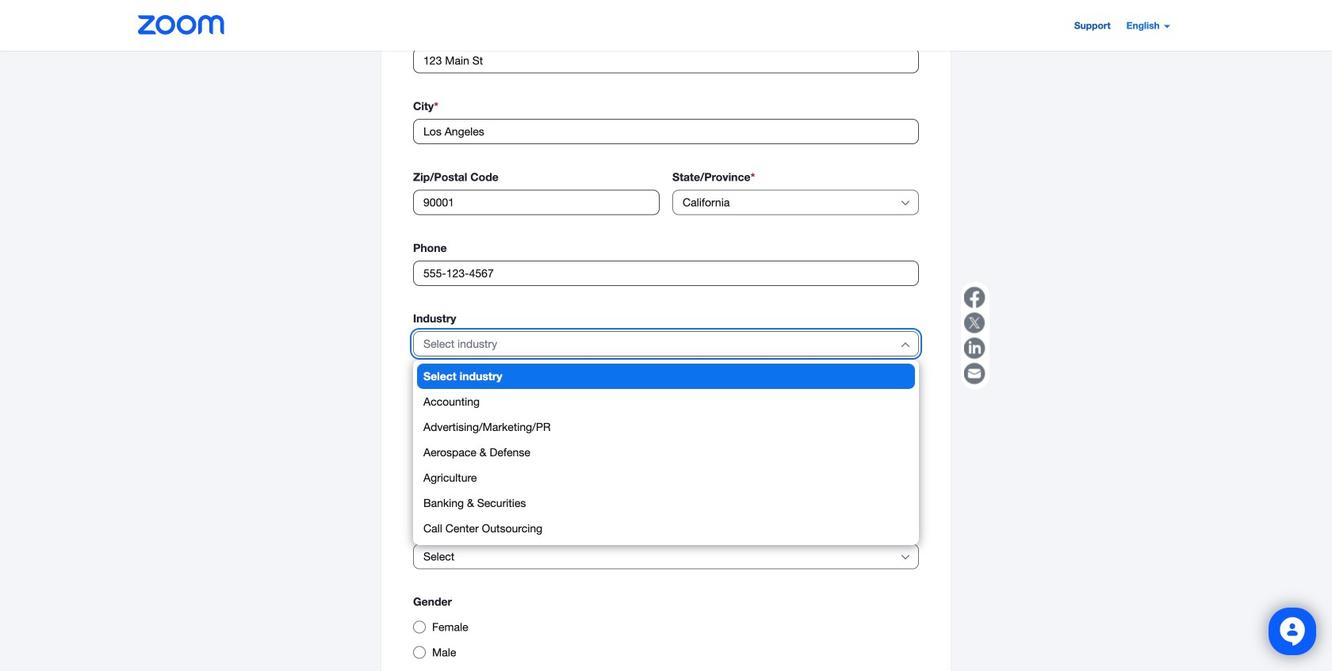 Task type: describe. For each thing, give the bounding box(es) containing it.
Your organization text field
[[413, 402, 919, 428]]

Your address text field
[[413, 48, 919, 73]]

Your phone number text field
[[413, 261, 919, 286]]

State/Province text field
[[683, 191, 898, 214]]

Zip/Postal Code text field
[[413, 190, 660, 215]]

City text field
[[413, 119, 919, 144]]

Your job title text field
[[413, 473, 919, 499]]

Industry text field
[[423, 332, 898, 356]]

show options image for number of employees text field
[[899, 551, 912, 564]]

gender option group
[[413, 615, 919, 672]]



Task type: vqa. For each thing, say whether or not it's contained in the screenshot.
the bottom Show options "image"
no



Task type: locate. For each thing, give the bounding box(es) containing it.
1 show options image from the top
[[899, 197, 912, 210]]

join@company.com text field
[[413, 0, 919, 3]]

show options image
[[899, 197, 912, 210], [899, 551, 912, 564]]

0 vertical spatial show options image
[[899, 197, 912, 210]]

industry list list box
[[417, 364, 915, 672]]

1 vertical spatial show options image
[[899, 551, 912, 564]]

hide options image
[[899, 339, 912, 351]]

2 show options image from the top
[[899, 551, 912, 564]]

Number of Employees text field
[[423, 545, 898, 569]]

show options image for state/province text box
[[899, 197, 912, 210]]

zoom logo image
[[138, 15, 225, 35]]



